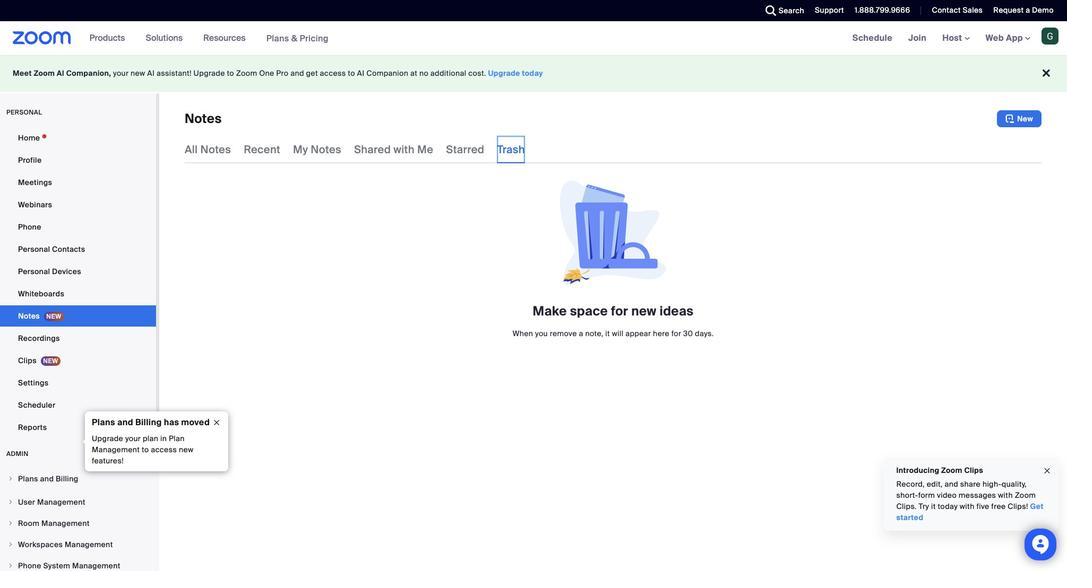 Task type: describe. For each thing, give the bounding box(es) containing it.
clips inside clips link
[[18, 356, 37, 366]]

30
[[683, 329, 693, 339]]

clips.
[[897, 502, 917, 512]]

edit,
[[927, 480, 943, 490]]

1 vertical spatial with
[[999, 491, 1013, 501]]

admin menu menu
[[0, 469, 156, 572]]

starred
[[446, 143, 484, 157]]

new
[[1017, 114, 1033, 124]]

tabs of all notes page tab list
[[185, 136, 525, 164]]

and inside meet zoom ai companion, "footer"
[[291, 69, 304, 78]]

all
[[185, 143, 198, 157]]

scheduler link
[[0, 395, 156, 416]]

it inside record, edit, and share high-quality, short-form video messages with zoom clips. try it today with five free clips!
[[932, 502, 936, 512]]

moved
[[181, 417, 210, 429]]

clips link
[[0, 350, 156, 372]]

host
[[943, 32, 965, 44]]

billing for plans and billing
[[56, 475, 78, 484]]

access inside meet zoom ai companion, "footer"
[[320, 69, 346, 78]]

days.
[[695, 329, 714, 339]]

join
[[909, 32, 927, 44]]

join link
[[901, 21, 935, 55]]

additional
[[431, 69, 467, 78]]

meetings link
[[0, 172, 156, 193]]

0 vertical spatial a
[[1026, 5, 1030, 15]]

right image for workspaces management
[[7, 542, 14, 549]]

introducing zoom clips
[[897, 466, 984, 476]]

new button
[[997, 110, 1042, 127]]

upgrade your plan in plan management to access new features!
[[92, 434, 194, 466]]

plans and billing has moved tooltip
[[82, 412, 228, 472]]

phone link
[[0, 217, 156, 238]]

&
[[291, 33, 298, 44]]

search
[[779, 6, 805, 15]]

scheduler
[[18, 401, 55, 410]]

user
[[18, 498, 35, 508]]

will
[[612, 329, 624, 339]]

products
[[90, 32, 125, 44]]

me
[[417, 143, 433, 157]]

my
[[293, 143, 308, 157]]

ideas
[[660, 303, 694, 320]]

to inside the upgrade your plan in plan management to access new features!
[[142, 446, 149, 455]]

billing for plans and billing has moved
[[135, 417, 162, 429]]

close image
[[208, 418, 225, 428]]

assistant!
[[157, 69, 192, 78]]

space
[[570, 303, 608, 320]]

and inside tooltip
[[117, 417, 133, 429]]

plans for plans and billing
[[18, 475, 38, 484]]

webinars link
[[0, 194, 156, 216]]

1 horizontal spatial to
[[227, 69, 234, 78]]

get started link
[[897, 502, 1044, 523]]

one
[[259, 69, 274, 78]]

started
[[897, 514, 924, 523]]

remove
[[550, 329, 577, 339]]

here
[[653, 329, 670, 339]]

record, edit, and share high-quality, short-form video messages with zoom clips. try it today with five free clips!
[[897, 480, 1036, 512]]

reports
[[18, 423, 47, 433]]

make space for new ideas
[[533, 303, 694, 320]]

plans for plans & pricing
[[266, 33, 289, 44]]

1 ai from the left
[[57, 69, 64, 78]]

note,
[[585, 329, 604, 339]]

management for user management
[[37, 498, 85, 508]]

0 vertical spatial for
[[611, 303, 628, 320]]

profile picture image
[[1042, 28, 1059, 45]]

notes link
[[0, 306, 156, 327]]

notes inside "link"
[[18, 312, 40, 321]]

home
[[18, 133, 40, 143]]

personal contacts link
[[0, 239, 156, 260]]

demo
[[1032, 5, 1054, 15]]

request
[[994, 5, 1024, 15]]

1 vertical spatial for
[[672, 329, 681, 339]]

upgrade today link
[[488, 69, 543, 78]]

notes right all
[[200, 143, 231, 157]]

form
[[919, 491, 936, 501]]

right image for user management
[[7, 500, 14, 506]]

reports link
[[0, 417, 156, 439]]

whiteboards link
[[0, 284, 156, 305]]

zoom inside record, edit, and share high-quality, short-form video messages with zoom clips. try it today with five free clips!
[[1015, 491, 1036, 501]]

introducing
[[897, 466, 940, 476]]

sales
[[963, 5, 983, 15]]

your inside meet zoom ai companion, "footer"
[[113, 69, 129, 78]]

right image for phone system management
[[7, 563, 14, 570]]

recordings link
[[0, 328, 156, 349]]

support
[[815, 5, 844, 15]]

1.888.799.9666
[[855, 5, 910, 15]]

trash
[[497, 143, 525, 157]]

user management menu item
[[0, 493, 156, 513]]

plans for plans and billing has moved
[[92, 417, 115, 429]]

notes right my
[[311, 143, 341, 157]]

user management
[[18, 498, 85, 508]]

share
[[961, 480, 981, 490]]

contact sales
[[932, 5, 983, 15]]

product information navigation
[[82, 21, 337, 56]]

new inside the upgrade your plan in plan management to access new features!
[[179, 446, 194, 455]]

solutions button
[[146, 21, 188, 55]]

plans and billing
[[18, 475, 78, 484]]

admin
[[6, 450, 29, 459]]

schedule link
[[845, 21, 901, 55]]

personal for personal contacts
[[18, 245, 50, 254]]

settings
[[18, 379, 49, 388]]

try
[[919, 502, 930, 512]]

room management menu item
[[0, 514, 156, 534]]

personal
[[6, 108, 42, 117]]

my notes
[[293, 143, 341, 157]]

1 vertical spatial clips
[[965, 466, 984, 476]]

management inside the upgrade your plan in plan management to access new features!
[[92, 446, 140, 455]]

zoom logo image
[[13, 31, 71, 45]]



Task type: vqa. For each thing, say whether or not it's contained in the screenshot.
rightmost with
yes



Task type: locate. For each thing, give the bounding box(es) containing it.
1 horizontal spatial it
[[932, 502, 936, 512]]

1 vertical spatial today
[[938, 502, 958, 512]]

meetings
[[18, 178, 52, 187]]

meetings navigation
[[845, 21, 1067, 56]]

new up appear
[[631, 303, 657, 320]]

new left the assistant!
[[131, 69, 145, 78]]

1 vertical spatial your
[[125, 434, 141, 444]]

at
[[410, 69, 417, 78]]

0 horizontal spatial upgrade
[[92, 434, 123, 444]]

phone for phone
[[18, 223, 41, 232]]

to left companion at the top of the page
[[348, 69, 355, 78]]

right image inside workspaces management menu item
[[7, 542, 14, 549]]

companion,
[[66, 69, 111, 78]]

2 horizontal spatial plans
[[266, 33, 289, 44]]

right image inside 'user management' menu item
[[7, 500, 14, 506]]

access right get
[[320, 69, 346, 78]]

right image inside the room management menu item
[[7, 521, 14, 527]]

personal contacts
[[18, 245, 85, 254]]

1 vertical spatial new
[[631, 303, 657, 320]]

close image
[[1043, 465, 1052, 478]]

phone down webinars at the top left of page
[[18, 223, 41, 232]]

zoom
[[34, 69, 55, 78], [236, 69, 257, 78], [942, 466, 963, 476], [1015, 491, 1036, 501]]

features!
[[92, 457, 124, 466]]

0 horizontal spatial a
[[579, 329, 583, 339]]

0 vertical spatial your
[[113, 69, 129, 78]]

2 horizontal spatial new
[[631, 303, 657, 320]]

0 horizontal spatial to
[[142, 446, 149, 455]]

zoom up edit,
[[942, 466, 963, 476]]

0 vertical spatial access
[[320, 69, 346, 78]]

record,
[[897, 480, 925, 490]]

plans inside product information navigation
[[266, 33, 289, 44]]

clips
[[18, 356, 37, 366], [965, 466, 984, 476]]

billing inside menu item
[[56, 475, 78, 484]]

and inside record, edit, and share high-quality, short-form video messages with zoom clips. try it today with five free clips!
[[945, 480, 959, 490]]

phone system management menu item
[[0, 557, 156, 572]]

get
[[306, 69, 318, 78]]

contact sales link
[[924, 0, 986, 21], [932, 5, 983, 15]]

today inside meet zoom ai companion, "footer"
[[522, 69, 543, 78]]

1 horizontal spatial access
[[320, 69, 346, 78]]

web app
[[986, 32, 1023, 44]]

and up video
[[945, 480, 959, 490]]

and
[[291, 69, 304, 78], [117, 417, 133, 429], [40, 475, 54, 484], [945, 480, 959, 490]]

0 horizontal spatial billing
[[56, 475, 78, 484]]

new down plan at the left bottom of page
[[179, 446, 194, 455]]

ai
[[57, 69, 64, 78], [147, 69, 155, 78], [357, 69, 365, 78]]

2 horizontal spatial ai
[[357, 69, 365, 78]]

0 vertical spatial plans
[[266, 33, 289, 44]]

contact
[[932, 5, 961, 15]]

right image
[[7, 500, 14, 506], [7, 521, 14, 527], [7, 542, 14, 549], [7, 563, 14, 570]]

0 horizontal spatial clips
[[18, 356, 37, 366]]

2 personal from the top
[[18, 267, 50, 277]]

billing up 'user management' menu item in the bottom of the page
[[56, 475, 78, 484]]

management up room management
[[37, 498, 85, 508]]

zoom up the clips!
[[1015, 491, 1036, 501]]

personal devices link
[[0, 261, 156, 283]]

0 vertical spatial clips
[[18, 356, 37, 366]]

1 horizontal spatial a
[[1026, 5, 1030, 15]]

2 phone from the top
[[18, 562, 41, 571]]

0 vertical spatial today
[[522, 69, 543, 78]]

with
[[394, 143, 415, 157], [999, 491, 1013, 501], [960, 502, 975, 512]]

billing up plan
[[135, 417, 162, 429]]

2 vertical spatial plans
[[18, 475, 38, 484]]

with up free
[[999, 491, 1013, 501]]

0 horizontal spatial today
[[522, 69, 543, 78]]

management down workspaces management menu item in the bottom left of the page
[[72, 562, 120, 571]]

access down in
[[151, 446, 177, 455]]

and left get
[[291, 69, 304, 78]]

cost.
[[469, 69, 486, 78]]

it right try at the bottom right of page
[[932, 502, 936, 512]]

your
[[113, 69, 129, 78], [125, 434, 141, 444]]

phone down 'workspaces' at the left bottom
[[18, 562, 41, 571]]

meet
[[13, 69, 32, 78]]

and up the upgrade your plan in plan management to access new features! at bottom
[[117, 417, 133, 429]]

personal menu menu
[[0, 127, 156, 440]]

1 vertical spatial phone
[[18, 562, 41, 571]]

settings link
[[0, 373, 156, 394]]

search button
[[758, 0, 807, 21]]

plan
[[143, 434, 158, 444]]

1 personal from the top
[[18, 245, 50, 254]]

resources button
[[203, 21, 250, 55]]

1 right image from the top
[[7, 500, 14, 506]]

meet zoom ai companion, your new ai assistant! upgrade to zoom one pro and get access to ai companion at no additional cost. upgrade today
[[13, 69, 543, 78]]

phone for phone system management
[[18, 562, 41, 571]]

management inside menu item
[[37, 498, 85, 508]]

with inside the tabs of all notes page tab list
[[394, 143, 415, 157]]

when you remove a note, it will appear here for 30 days.
[[513, 329, 714, 339]]

management up workspaces management
[[41, 519, 90, 529]]

profile link
[[0, 150, 156, 171]]

personal devices
[[18, 267, 81, 277]]

personal inside 'link'
[[18, 267, 50, 277]]

zoom left one
[[236, 69, 257, 78]]

3 right image from the top
[[7, 542, 14, 549]]

upgrade inside the upgrade your plan in plan management to access new features!
[[92, 434, 123, 444]]

short-
[[897, 491, 919, 501]]

2 horizontal spatial with
[[999, 491, 1013, 501]]

notes up recordings
[[18, 312, 40, 321]]

request a demo
[[994, 5, 1054, 15]]

plan
[[169, 434, 185, 444]]

0 horizontal spatial access
[[151, 446, 177, 455]]

phone system management
[[18, 562, 120, 571]]

access
[[320, 69, 346, 78], [151, 446, 177, 455]]

high-
[[983, 480, 1002, 490]]

workspaces
[[18, 541, 63, 550]]

management for room management
[[41, 519, 90, 529]]

billing inside tooltip
[[135, 417, 162, 429]]

new inside meet zoom ai companion, "footer"
[[131, 69, 145, 78]]

devices
[[52, 267, 81, 277]]

0 vertical spatial with
[[394, 143, 415, 157]]

all notes
[[185, 143, 231, 157]]

1 horizontal spatial new
[[179, 446, 194, 455]]

2 horizontal spatial to
[[348, 69, 355, 78]]

1 horizontal spatial plans
[[92, 417, 115, 429]]

3 ai from the left
[[357, 69, 365, 78]]

upgrade up features!
[[92, 434, 123, 444]]

plans right right icon
[[18, 475, 38, 484]]

0 horizontal spatial plans
[[18, 475, 38, 484]]

0 horizontal spatial with
[[394, 143, 415, 157]]

web
[[986, 32, 1004, 44]]

phone inside personal menu "menu"
[[18, 223, 41, 232]]

2 horizontal spatial upgrade
[[488, 69, 520, 78]]

management
[[92, 446, 140, 455], [37, 498, 85, 508], [41, 519, 90, 529], [65, 541, 113, 550], [72, 562, 120, 571]]

1 horizontal spatial for
[[672, 329, 681, 339]]

right image for room management
[[7, 521, 14, 527]]

0 vertical spatial billing
[[135, 417, 162, 429]]

plans inside plans and billing menu item
[[18, 475, 38, 484]]

right image left system in the left of the page
[[7, 563, 14, 570]]

1 horizontal spatial ai
[[147, 69, 155, 78]]

personal up personal devices
[[18, 245, 50, 254]]

4 right image from the top
[[7, 563, 14, 570]]

management up features!
[[92, 446, 140, 455]]

1 horizontal spatial today
[[938, 502, 958, 512]]

ai left companion at the top of the page
[[357, 69, 365, 78]]

plans & pricing link
[[266, 33, 329, 44], [266, 33, 329, 44]]

messages
[[959, 491, 997, 501]]

your right "companion,"
[[113, 69, 129, 78]]

right image inside phone system management menu item
[[7, 563, 14, 570]]

to down resources dropdown button
[[227, 69, 234, 78]]

make
[[533, 303, 567, 320]]

products button
[[90, 21, 130, 55]]

0 horizontal spatial for
[[611, 303, 628, 320]]

right image left 'workspaces' at the left bottom
[[7, 542, 14, 549]]

appear
[[626, 329, 651, 339]]

clips up settings at the left of the page
[[18, 356, 37, 366]]

plans and billing has moved
[[92, 417, 210, 429]]

pro
[[276, 69, 289, 78]]

for left 30
[[672, 329, 681, 339]]

plans inside plans and billing has moved tooltip
[[92, 417, 115, 429]]

right image left user
[[7, 500, 14, 506]]

1 horizontal spatial clips
[[965, 466, 984, 476]]

resources
[[203, 32, 246, 44]]

home link
[[0, 127, 156, 149]]

right image left room
[[7, 521, 14, 527]]

quality,
[[1002, 480, 1027, 490]]

0 vertical spatial new
[[131, 69, 145, 78]]

0 vertical spatial phone
[[18, 223, 41, 232]]

host button
[[943, 32, 970, 44]]

plans down scheduler link
[[92, 417, 115, 429]]

0 vertical spatial personal
[[18, 245, 50, 254]]

get started
[[897, 502, 1044, 523]]

plans and billing menu item
[[0, 469, 156, 492]]

plans left &
[[266, 33, 289, 44]]

1 horizontal spatial billing
[[135, 417, 162, 429]]

2 ai from the left
[[147, 69, 155, 78]]

for
[[611, 303, 628, 320], [672, 329, 681, 339]]

0 vertical spatial it
[[606, 329, 610, 339]]

1 horizontal spatial upgrade
[[194, 69, 225, 78]]

and up user management
[[40, 475, 54, 484]]

0 horizontal spatial it
[[606, 329, 610, 339]]

to
[[227, 69, 234, 78], [348, 69, 355, 78], [142, 446, 149, 455]]

0 horizontal spatial new
[[131, 69, 145, 78]]

1 vertical spatial plans
[[92, 417, 115, 429]]

five
[[977, 502, 990, 512]]

2 vertical spatial with
[[960, 502, 975, 512]]

banner
[[0, 21, 1067, 56]]

upgrade
[[194, 69, 225, 78], [488, 69, 520, 78], [92, 434, 123, 444]]

personal for personal devices
[[18, 267, 50, 277]]

your inside the upgrade your plan in plan management to access new features!
[[125, 434, 141, 444]]

phone inside menu item
[[18, 562, 41, 571]]

your left plan
[[125, 434, 141, 444]]

access inside the upgrade your plan in plan management to access new features!
[[151, 446, 177, 455]]

today inside record, edit, and share high-quality, short-form video messages with zoom clips. try it today with five free clips!
[[938, 502, 958, 512]]

0 horizontal spatial ai
[[57, 69, 64, 78]]

request a demo link
[[986, 0, 1067, 21], [994, 5, 1054, 15]]

a left demo
[[1026, 5, 1030, 15]]

profile
[[18, 156, 42, 165]]

1 vertical spatial billing
[[56, 475, 78, 484]]

1 vertical spatial a
[[579, 329, 583, 339]]

it left will
[[606, 329, 610, 339]]

upgrade right cost.
[[488, 69, 520, 78]]

a left note,
[[579, 329, 583, 339]]

zoom right meet
[[34, 69, 55, 78]]

upgrade down product information navigation
[[194, 69, 225, 78]]

contacts
[[52, 245, 85, 254]]

1 vertical spatial it
[[932, 502, 936, 512]]

recent
[[244, 143, 280, 157]]

right image
[[7, 476, 14, 483]]

management for workspaces management
[[65, 541, 113, 550]]

to down plan
[[142, 446, 149, 455]]

whiteboards
[[18, 289, 64, 299]]

banner containing products
[[0, 21, 1067, 56]]

for up will
[[611, 303, 628, 320]]

no
[[419, 69, 429, 78]]

with down messages
[[960, 502, 975, 512]]

personal up whiteboards
[[18, 267, 50, 277]]

2 vertical spatial new
[[179, 446, 194, 455]]

2 right image from the top
[[7, 521, 14, 527]]

web app button
[[986, 32, 1031, 44]]

video
[[938, 491, 957, 501]]

1 vertical spatial access
[[151, 446, 177, 455]]

schedule
[[853, 32, 893, 44]]

1 phone from the top
[[18, 223, 41, 232]]

clips up share at bottom right
[[965, 466, 984, 476]]

personal
[[18, 245, 50, 254], [18, 267, 50, 277]]

meet zoom ai companion, footer
[[0, 55, 1067, 92]]

plans & pricing
[[266, 33, 329, 44]]

ai left the assistant!
[[147, 69, 155, 78]]

webinars
[[18, 200, 52, 210]]

clips!
[[1008, 502, 1029, 512]]

notes up all notes
[[185, 110, 222, 127]]

ai left "companion,"
[[57, 69, 64, 78]]

and inside menu item
[[40, 475, 54, 484]]

free
[[992, 502, 1006, 512]]

with left "me"
[[394, 143, 415, 157]]

room
[[18, 519, 39, 529]]

workspaces management menu item
[[0, 535, 156, 555]]

1 vertical spatial personal
[[18, 267, 50, 277]]

management up phone system management menu item
[[65, 541, 113, 550]]

1 horizontal spatial with
[[960, 502, 975, 512]]

has
[[164, 417, 179, 429]]

room management
[[18, 519, 90, 529]]

get
[[1031, 502, 1044, 512]]

shared with me
[[354, 143, 433, 157]]

system
[[43, 562, 70, 571]]



